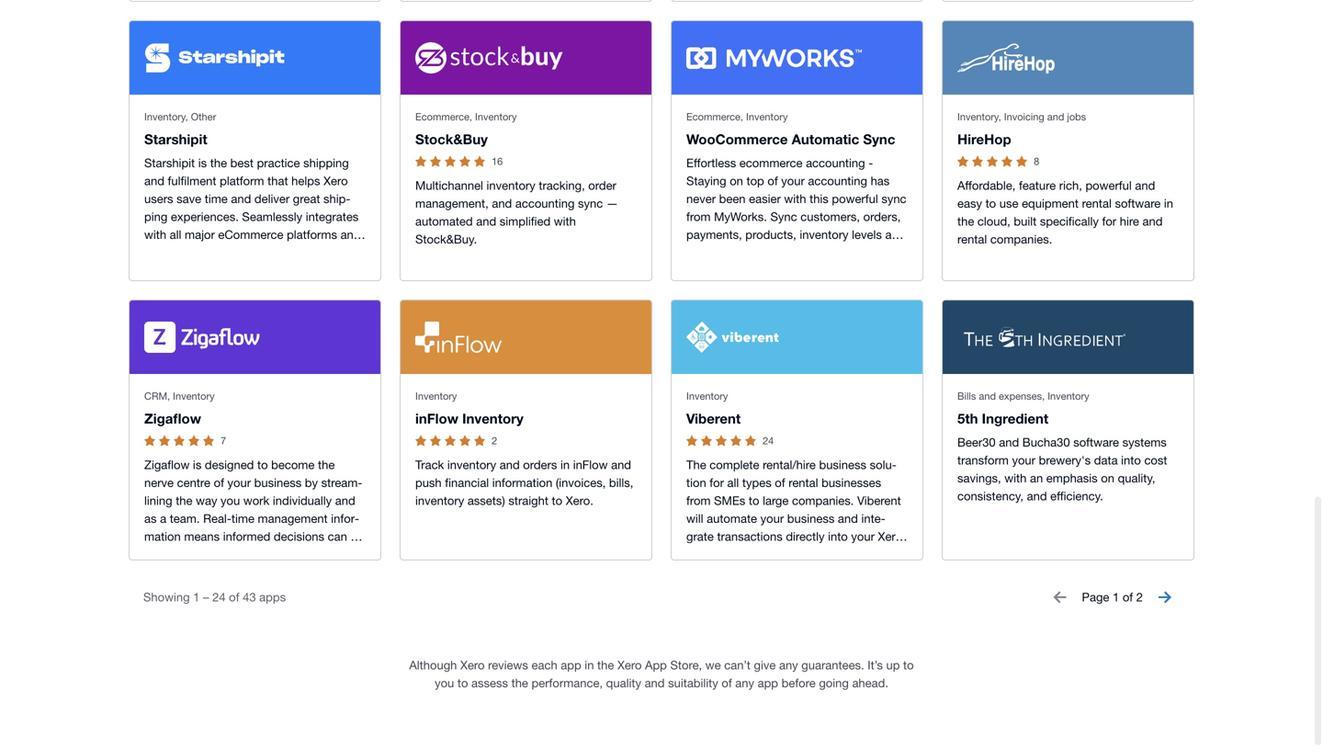 Task type: vqa. For each thing, say whether or not it's contained in the screenshot.
the support
yes



Task type: locate. For each thing, give the bounding box(es) containing it.
powerful up customers,
[[832, 192, 878, 206]]

any down the can't
[[735, 676, 754, 690]]

2 vertical spatial starshipit
[[259, 264, 309, 278]]

app up performance,
[[561, 658, 581, 672]]

0 vertical spatial software
[[1115, 196, 1161, 211]]

0 horizontal spatial rental
[[789, 476, 818, 490]]

0 horizontal spatial 1
[[193, 590, 200, 604]]

inventory, invoicing and jobs hirehop
[[958, 111, 1086, 148]]

0 horizontal spatial 2
[[492, 435, 497, 447]]

1 horizontal spatial app
[[758, 676, 778, 690]]

1 horizontal spatial powerful
[[1086, 178, 1132, 193]]

and up hire at right
[[1135, 178, 1155, 193]]

1 vertical spatial time
[[760, 246, 783, 260]]

to inside the affordable, feature rich, powerful and easy to use equipment rental software in the cloud, built specifically for hire and rental companies.
[[986, 196, 996, 211]]

companies. down built
[[991, 232, 1052, 246]]

the left best
[[210, 156, 227, 170]]

2 vertical spatial accounting
[[515, 196, 575, 211]]

2 vertical spatial time
[[231, 512, 254, 526]]

accounting up this
[[808, 174, 867, 188]]

assess
[[471, 676, 508, 690]]

the complete rental/hire business solu tion for all types of rental businesses from smes to large companies. viberent will automate your business and inte grate transactions directly into your xero organisation.
[[686, 458, 902, 562]]

as
[[144, 512, 157, 526]]

0 vertical spatial sync
[[863, 131, 895, 148]]

1 horizontal spatial -
[[786, 246, 791, 260]]

1 horizontal spatial time
[[231, 512, 254, 526]]

experiences.
[[171, 210, 239, 224]]

1 horizontal spatial 2
[[1137, 590, 1143, 604]]

1 vertical spatial is
[[193, 458, 202, 472]]

rental down cloud,
[[958, 232, 987, 246]]

time up informed
[[231, 512, 254, 526]]

0 horizontal spatial -
[[717, 246, 722, 260]]

payments,
[[686, 228, 742, 242]]

inventory, for is
[[144, 111, 188, 123]]

0 horizontal spatial 24
[[212, 590, 226, 604]]

1 vertical spatial viberent
[[857, 494, 901, 508]]

2 zigaflow from the top
[[144, 458, 190, 472]]

1 left "–" at left
[[193, 590, 200, 604]]

0 vertical spatial is
[[198, 156, 207, 170]]

of right page
[[1123, 590, 1133, 604]]

stock&buy.
[[415, 232, 477, 246]]

0 vertical spatial companies.
[[991, 232, 1052, 246]]

1 vertical spatial inflow
[[573, 458, 608, 472]]

for
[[1102, 214, 1117, 229], [192, 281, 206, 296], [710, 476, 724, 490], [205, 565, 219, 580]]

deliver
[[254, 192, 290, 206]]

0 horizontal spatial sync
[[771, 210, 797, 224]]

and down management,
[[476, 214, 496, 229]]

1 horizontal spatial inventory,
[[958, 111, 1001, 123]]

zigaflow is designed to become the nerve centre of your business by stream lining the way you work individually and as a team.   real-time management infor mation means informed decisions can be made in a fraction of the time, laying the foundation for rapid, sustainable growth.
[[144, 458, 364, 580]]

next page image
[[1147, 579, 1184, 616]]

0 horizontal spatial any
[[735, 676, 754, 690]]

this
[[810, 192, 829, 206]]

1 vertical spatial starshipit
[[144, 156, 195, 170]]

in inside track inventory and orders in inflow and push financial information (invoices, bills, inventory assets) straight to xero.
[[561, 458, 570, 472]]

ecommerce, for woocommerce
[[686, 111, 743, 123]]

ecommerce, inside ecommerce, inventory woocommerce automatic sync effortless ecommerce accounting - staying on top of your accounting has never been easier with this powerful sync from myworks. sync customers, orders, payments, products, inventory levels and more - in real time - with robust features like custom field mapping, advanced set tings, and more!
[[686, 111, 743, 123]]

into
[[1121, 453, 1141, 468], [828, 530, 848, 544]]

0 vertical spatial inflow
[[415, 411, 458, 427]]

1 1 from the left
[[193, 590, 200, 604]]

0 horizontal spatial viberent
[[686, 411, 741, 427]]

and down app
[[645, 676, 665, 690]]

1 vertical spatial you
[[435, 676, 454, 690]]

for down onboarding,
[[192, 281, 206, 296]]

1 horizontal spatial inflow
[[573, 458, 608, 472]]

0 vertical spatial rental
[[1082, 196, 1112, 211]]

inventory inside ecommerce, inventory woocommerce automatic sync effortless ecommerce accounting - staying on top of your accounting has never been easier with this powerful sync from myworks. sync customers, orders, payments, products, inventory levels and more - in real time - with robust features like custom field mapping, advanced set tings, and more!
[[800, 228, 849, 242]]

the
[[210, 156, 227, 170], [958, 214, 974, 229], [318, 458, 335, 472], [176, 494, 193, 508], [257, 547, 274, 562], [342, 547, 358, 562], [597, 658, 614, 672], [511, 676, 528, 690]]

into right directly
[[828, 530, 848, 544]]

page
[[1082, 590, 1110, 604]]

2 vertical spatial rental
[[789, 476, 818, 490]]

starshipit
[[144, 131, 207, 148], [144, 156, 195, 170], [259, 264, 309, 278]]

5th ingredient logo image
[[958, 327, 1133, 348]]

to down types
[[749, 494, 759, 508]]

0 horizontal spatial inventory,
[[144, 111, 188, 123]]

xero up quality
[[617, 658, 642, 672]]

and left inte
[[838, 512, 858, 526]]

inventory viberent
[[686, 390, 741, 427]]

0 horizontal spatial all
[[170, 228, 181, 242]]

2 ecommerce, from the left
[[686, 111, 743, 123]]

1 ecommerce, from the left
[[415, 111, 472, 123]]

1 vertical spatial business
[[254, 476, 302, 490]]

with up couriers.
[[144, 228, 166, 242]]

viberent up the
[[686, 411, 741, 427]]

time
[[205, 192, 228, 206], [760, 246, 783, 260], [231, 512, 254, 526]]

0 horizontal spatial companies.
[[792, 494, 854, 508]]

1 vertical spatial into
[[828, 530, 848, 544]]

1 horizontal spatial ecommerce,
[[686, 111, 743, 123]]

any
[[779, 658, 798, 672], [735, 676, 754, 690]]

0 vertical spatial accounting
[[806, 156, 865, 170]]

to inside track inventory and orders in inflow and push financial information (invoices, bills, inventory assets) straight to xero.
[[552, 494, 562, 508]]

starshipit down starshipit link
[[144, 156, 195, 170]]

invoicing
[[1004, 111, 1045, 123]]

1 vertical spatial 2
[[1137, 590, 1143, 604]]

2 1 from the left
[[1113, 590, 1119, 604]]

inflow up (invoices,
[[573, 458, 608, 472]]

1 horizontal spatial 24
[[763, 435, 774, 447]]

sync up has
[[863, 131, 895, 148]]

of right top
[[768, 174, 778, 188]]

2 horizontal spatial rental
[[1082, 196, 1112, 211]]

inventory up "woocommerce automatic sync" link
[[746, 111, 788, 123]]

businesses
[[822, 476, 881, 490]]

infor
[[331, 512, 359, 526]]

starshipit down other
[[144, 131, 207, 148]]

of inside the complete rental/hire business solu tion for all types of rental businesses from smes to large companies. viberent will automate your business and inte grate transactions directly into your xero organisation.
[[775, 476, 785, 490]]

xero up 'ship'
[[324, 174, 348, 188]]

assets)
[[468, 494, 505, 508]]

app down give
[[758, 676, 778, 690]]

2 inside pagination element
[[1137, 590, 1143, 604]]

2 inventory, from the left
[[958, 111, 1001, 123]]

1 inventory, from the left
[[144, 111, 188, 123]]

1 horizontal spatial viberent
[[857, 494, 901, 508]]

reviews
[[488, 658, 528, 672]]

the up by
[[318, 458, 335, 472]]

1 vertical spatial any
[[735, 676, 754, 690]]

tings,
[[686, 264, 907, 296]]

0 horizontal spatial time
[[205, 192, 228, 206]]

savings,
[[958, 471, 1001, 485]]

1 horizontal spatial sync
[[882, 192, 907, 206]]

0 vertical spatial on
[[730, 174, 743, 188]]

16
[[492, 156, 503, 167]]

support
[[308, 246, 349, 260]]

1 horizontal spatial all
[[727, 476, 739, 490]]

xero inside inventory, other starshipit starshipit is the best practice shipping and fulfilment platform that helps xero users save time and deliver great ship ping experiences. seamlessly integrates with all major ecommerce platforms and couriers. with 5-star unlimited support and free onboarding, starshipit are your partners for success.
[[324, 174, 348, 188]]

hire
[[1120, 214, 1139, 229]]

5th
[[958, 411, 978, 427]]

viberent up inte
[[857, 494, 901, 508]]

with inside multichannel inventory tracking, order management, and accounting sync — automated and simplified with stock&buy.
[[554, 214, 576, 229]]

all up couriers.
[[170, 228, 181, 242]]

zigaflow
[[144, 411, 201, 427], [144, 458, 190, 472]]

business down become at the bottom left
[[254, 476, 302, 490]]

with down tracking,
[[554, 214, 576, 229]]

rich,
[[1059, 178, 1082, 193]]

bills,
[[609, 476, 634, 490]]

from up "will"
[[686, 494, 711, 508]]

features
[[857, 246, 900, 260]]

0 horizontal spatial inflow
[[415, 411, 458, 427]]

1 from from the top
[[686, 210, 711, 224]]

you inside zigaflow is designed to become the nerve centre of your business by stream lining the way you work individually and as a team.   real-time management infor mation means informed decisions can be made in a fraction of the time, laying the foundation for rapid, sustainable growth.
[[221, 494, 240, 508]]

with left an
[[1005, 471, 1027, 485]]

0 vertical spatial from
[[686, 210, 711, 224]]

2 down inflow inventory 'link'
[[492, 435, 497, 447]]

- up "mapping," on the right top of the page
[[786, 246, 791, 260]]

to up lining at the bottom left of page
[[257, 458, 268, 472]]

inventory down 16 in the top left of the page
[[487, 178, 536, 193]]

the left time,
[[257, 547, 274, 562]]

7
[[221, 435, 226, 447]]

0 horizontal spatial into
[[828, 530, 848, 544]]

0 vertical spatial into
[[1121, 453, 1141, 468]]

0 vertical spatial 24
[[763, 435, 774, 447]]

is inside zigaflow is designed to become the nerve centre of your business by stream lining the way you work individually and as a team.   real-time management infor mation means informed decisions can be made in a fraction of the time, laying the foundation for rapid, sustainable growth.
[[193, 458, 202, 472]]

your down large
[[761, 512, 784, 526]]

practice
[[257, 156, 300, 170]]

with inside inventory, other starshipit starshipit is the best practice shipping and fulfilment platform that helps xero users save time and deliver great ship ping experiences. seamlessly integrates with all major ecommerce platforms and couriers. with 5-star unlimited support and free onboarding, starshipit are your partners for success.
[[144, 228, 166, 242]]

growth.
[[320, 565, 360, 580]]

inflow inside inventory inflow inventory
[[415, 411, 458, 427]]

1 vertical spatial software
[[1073, 435, 1119, 450]]

specifically
[[1040, 214, 1099, 229]]

decisions
[[274, 530, 324, 544]]

by
[[305, 476, 318, 490]]

0 vertical spatial you
[[221, 494, 240, 508]]

real
[[738, 246, 757, 260]]

to inside zigaflow is designed to become the nerve centre of your business by stream lining the way you work individually and as a team.   real-time management infor mation means informed decisions can be made in a fraction of the time, laying the foundation for rapid, sustainable growth.
[[257, 458, 268, 472]]

from down never
[[686, 210, 711, 224]]

and down an
[[1027, 489, 1047, 503]]

in inside the affordable, feature rich, powerful and easy to use equipment rental software in the cloud, built specifically for hire and rental companies.
[[1164, 196, 1174, 211]]

business up directly
[[787, 512, 835, 526]]

starshipit down unlimited
[[259, 264, 309, 278]]

1 zigaflow from the top
[[144, 411, 201, 427]]

sync
[[863, 131, 895, 148], [771, 210, 797, 224]]

0 horizontal spatial ecommerce,
[[415, 111, 472, 123]]

inflow up "track"
[[415, 411, 458, 427]]

of inside ecommerce, inventory woocommerce automatic sync effortless ecommerce accounting - staying on top of your accounting has never been easier with this powerful sync from myworks. sync customers, orders, payments, products, inventory levels and more - in real time - with robust features like custom field mapping, advanced set tings, and more!
[[768, 174, 778, 188]]

inventory up zigaflow link
[[173, 390, 215, 402]]

software inside the affordable, feature rich, powerful and easy to use equipment rental software in the cloud, built specifically for hire and rental companies.
[[1115, 196, 1161, 211]]

0 vertical spatial zigaflow
[[144, 411, 201, 427]]

1 vertical spatial 24
[[212, 590, 226, 604]]

ecommerce, inside ecommerce, inventory stock&buy
[[415, 111, 472, 123]]

0 vertical spatial all
[[170, 228, 181, 242]]

with
[[784, 192, 806, 206], [554, 214, 576, 229], [144, 228, 166, 242], [794, 246, 817, 260], [1005, 471, 1027, 485]]

0 horizontal spatial powerful
[[832, 192, 878, 206]]

the down be
[[342, 547, 358, 562]]

your down the "designed"
[[227, 476, 251, 490]]

store,
[[670, 658, 702, 672]]

inventory, inside inventory, other starshipit starshipit is the best practice shipping and fulfilment platform that helps xero users save time and deliver great ship ping experiences. seamlessly integrates with all major ecommerce platforms and couriers. with 5-star unlimited support and free onboarding, starshipit are your partners for success.
[[144, 111, 188, 123]]

on inside the bills and expenses, inventory 5th ingredient beer30 and bucha30 software systems transform your brewery's data into cost savings, with an emphasis on quality, consistency, and efficiency.
[[1101, 471, 1115, 485]]

1 horizontal spatial you
[[435, 676, 454, 690]]

in inside ecommerce, inventory woocommerce automatic sync effortless ecommerce accounting - staying on top of your accounting has never been easier with this powerful sync from myworks. sync customers, orders, payments, products, inventory levels and more - in real time - with robust features like custom field mapping, advanced set tings, and more!
[[725, 246, 734, 260]]

app
[[645, 658, 667, 672]]

1 horizontal spatial companies.
[[991, 232, 1052, 246]]

and down orders,
[[885, 228, 906, 242]]

sync up orders,
[[882, 192, 907, 206]]

1 horizontal spatial rental
[[958, 232, 987, 246]]

inventory up 16 in the top left of the page
[[475, 111, 517, 123]]

bills
[[958, 390, 976, 402]]

0 vertical spatial time
[[205, 192, 228, 206]]

1 vertical spatial companies.
[[792, 494, 854, 508]]

and up infor at the bottom left
[[335, 494, 355, 508]]

1 horizontal spatial any
[[779, 658, 798, 672]]

into inside the complete rental/hire business solu tion for all types of rental businesses from smes to large companies. viberent will automate your business and inte grate transactions directly into your xero organisation.
[[828, 530, 848, 544]]

software up hire at right
[[1115, 196, 1161, 211]]

will
[[686, 512, 703, 526]]

- up has
[[869, 156, 873, 170]]

time inside zigaflow is designed to become the nerve centre of your business by stream lining the way you work individually and as a team.   real-time management infor mation means informed decisions can be made in a fraction of the time, laying the foundation for rapid, sustainable growth.
[[231, 512, 254, 526]]

xero down inte
[[878, 530, 902, 544]]

a down means on the left bottom of the page
[[190, 547, 197, 562]]

easy
[[958, 196, 982, 211]]

companies. down businesses
[[792, 494, 854, 508]]

inventory down push
[[415, 494, 464, 508]]

your inside zigaflow is designed to become the nerve centre of your business by stream lining the way you work individually and as a team.   real-time management infor mation means informed decisions can be made in a fraction of the time, laying the foundation for rapid, sustainable growth.
[[227, 476, 251, 490]]

is
[[198, 156, 207, 170], [193, 458, 202, 472]]

for left hire at right
[[1102, 214, 1117, 229]]

–
[[203, 590, 209, 604]]

sync inside ecommerce, inventory woocommerce automatic sync effortless ecommerce accounting - staying on top of your accounting has never been easier with this powerful sync from myworks. sync customers, orders, payments, products, inventory levels and more - in real time - with robust features like custom field mapping, advanced set tings, and more!
[[882, 192, 907, 206]]

1 vertical spatial all
[[727, 476, 739, 490]]

and up partners
[[144, 264, 164, 278]]

simplified
[[500, 214, 551, 229]]

24
[[763, 435, 774, 447], [212, 590, 226, 604]]

up
[[886, 658, 900, 672]]

types
[[742, 476, 772, 490]]

hirehop
[[958, 131, 1011, 148]]

on up been
[[730, 174, 743, 188]]

1 horizontal spatial sync
[[863, 131, 895, 148]]

into up quality,
[[1121, 453, 1141, 468]]

ecommerce, up woocommerce
[[686, 111, 743, 123]]

effortless
[[686, 156, 736, 170]]

inte
[[861, 512, 886, 526]]

inventory inside ecommerce, inventory woocommerce automatic sync effortless ecommerce accounting - staying on top of your accounting has never been easier with this powerful sync from myworks. sync customers, orders, payments, products, inventory levels and more - in real time - with robust features like custom field mapping, advanced set tings, and more!
[[746, 111, 788, 123]]

custom
[[708, 264, 748, 278]]

0 horizontal spatial app
[[561, 658, 581, 672]]

orders
[[523, 458, 557, 472]]

woocommerce automatic sync by myworks software app logo image
[[686, 47, 862, 69]]

2 horizontal spatial time
[[760, 246, 783, 260]]

you inside although xero reviews each app in the xero app store, we can't give any guarantees. it's up to you to assess the performance, quality and suitability of any app before going ahead.
[[435, 676, 454, 690]]

inflow inside track inventory and orders in inflow and push financial information (invoices, bills, inventory assets) straight to xero.
[[573, 458, 608, 472]]

powerful inside ecommerce, inventory woocommerce automatic sync effortless ecommerce accounting - staying on top of your accounting has never been easier with this powerful sync from myworks. sync customers, orders, payments, products, inventory levels and more - in real time - with robust features like custom field mapping, advanced set tings, and more!
[[832, 192, 878, 206]]

1 horizontal spatial into
[[1121, 453, 1141, 468]]

from inside ecommerce, inventory woocommerce automatic sync effortless ecommerce accounting - staying on top of your accounting has never been easier with this powerful sync from myworks. sync customers, orders, payments, products, inventory levels and more - in real time - with robust features like custom field mapping, advanced set tings, and more!
[[686, 210, 711, 224]]

shipping
[[303, 156, 349, 170]]

inventory up viberent link
[[686, 390, 728, 402]]

0 horizontal spatial on
[[730, 174, 743, 188]]

1 right page
[[1113, 590, 1119, 604]]

software inside the bills and expenses, inventory 5th ingredient beer30 and bucha30 software systems transform your brewery's data into cost savings, with an emphasis on quality, consistency, and efficiency.
[[1073, 435, 1119, 450]]

for down fraction at the left bottom of page
[[205, 565, 219, 580]]

sync down the order
[[578, 196, 603, 211]]

24 right "–" at left
[[212, 590, 226, 604]]

ecommerce,
[[415, 111, 472, 123], [686, 111, 743, 123]]

seamlessly
[[242, 210, 302, 224]]

advanced
[[830, 264, 883, 278]]

your inside inventory, other starshipit starshipit is the best practice shipping and fulfilment platform that helps xero users save time and deliver great ship ping experiences. seamlessly integrates with all major ecommerce platforms and couriers. with 5-star unlimited support and free onboarding, starshipit are your partners for success.
[[333, 264, 356, 278]]

and right bills
[[979, 390, 996, 402]]

inventory right expenses, at the right bottom of page
[[1048, 390, 1090, 402]]

hirehop logo image
[[958, 42, 1055, 74]]

rental inside the complete rental/hire business solu tion for all types of rental businesses from smes to large companies. viberent will automate your business and inte grate transactions directly into your xero organisation.
[[789, 476, 818, 490]]

1 horizontal spatial on
[[1101, 471, 1115, 485]]

inventory,
[[144, 111, 188, 123], [958, 111, 1001, 123]]

inventory inside multichannel inventory tracking, order management, and accounting sync — automated and simplified with stock&buy.
[[487, 178, 536, 193]]

for up smes
[[710, 476, 724, 490]]

work
[[243, 494, 269, 508]]

fulfilment
[[168, 174, 216, 188]]

automated
[[415, 214, 473, 229]]

you up real-
[[221, 494, 240, 508]]

all down complete
[[727, 476, 739, 490]]

1 vertical spatial on
[[1101, 471, 1115, 485]]

powerful right the rich, on the top right of page
[[1086, 178, 1132, 193]]

directly
[[786, 530, 825, 544]]

0 horizontal spatial you
[[221, 494, 240, 508]]

inventory, inside inventory, invoicing and jobs hirehop
[[958, 111, 1001, 123]]

bucha30
[[1023, 435, 1070, 450]]

2 vertical spatial business
[[787, 512, 835, 526]]

fraction
[[200, 547, 240, 562]]

to left xero.
[[552, 494, 562, 508]]

beer30
[[958, 435, 996, 450]]

inventory
[[487, 178, 536, 193], [800, 228, 849, 242], [447, 458, 496, 472], [415, 494, 464, 508]]

business up businesses
[[819, 458, 867, 472]]

0 vertical spatial starshipit
[[144, 131, 207, 148]]

your down ecommerce
[[781, 174, 805, 188]]

affordable,
[[958, 178, 1016, 193]]

to
[[986, 196, 996, 211], [257, 458, 268, 472], [552, 494, 562, 508], [749, 494, 759, 508], [903, 658, 914, 672], [458, 676, 468, 690]]

the inside the affordable, feature rich, powerful and easy to use equipment rental software in the cloud, built specifically for hire and rental companies.
[[958, 214, 974, 229]]

the down easy
[[958, 214, 974, 229]]

companies.
[[991, 232, 1052, 246], [792, 494, 854, 508]]

1 vertical spatial app
[[758, 676, 778, 690]]

zigaflow up nerve
[[144, 458, 190, 472]]

the up quality
[[597, 658, 614, 672]]

for inside the affordable, feature rich, powerful and easy to use equipment rental software in the cloud, built specifically for hire and rental companies.
[[1102, 214, 1117, 229]]

1 horizontal spatial 1
[[1113, 590, 1119, 604]]

been
[[719, 192, 746, 206]]

informed
[[223, 530, 270, 544]]

inventory
[[475, 111, 517, 123], [746, 111, 788, 123], [173, 390, 215, 402], [415, 390, 457, 402], [686, 390, 728, 402], [1048, 390, 1090, 402], [462, 411, 524, 427]]

all inside the complete rental/hire business solu tion for all types of rental businesses from smes to large companies. viberent will automate your business and inte grate transactions directly into your xero organisation.
[[727, 476, 739, 490]]

and up information at the left of page
[[500, 458, 520, 472]]

inventory, up starshipit link
[[144, 111, 188, 123]]

to right up
[[903, 658, 914, 672]]

0 vertical spatial a
[[160, 512, 166, 526]]

24 inside pagination element
[[212, 590, 226, 604]]

set
[[886, 264, 907, 278]]

(invoices,
[[556, 476, 606, 490]]

business
[[819, 458, 867, 472], [254, 476, 302, 490], [787, 512, 835, 526]]

time up experiences.
[[205, 192, 228, 206]]

1 vertical spatial zigaflow
[[144, 458, 190, 472]]

on down data
[[1101, 471, 1115, 485]]

inventory, for hirehop
[[958, 111, 1001, 123]]

and down platform
[[231, 192, 251, 206]]

automate
[[707, 512, 757, 526]]

zigaflow app logo image
[[144, 322, 259, 353]]

onboarding,
[[191, 264, 255, 278]]

viberent logo image
[[686, 322, 779, 353]]

companies. inside the complete rental/hire business solu tion for all types of rental businesses from smes to large companies. viberent will automate your business and inte grate transactions directly into your xero organisation.
[[792, 494, 854, 508]]

viberent inside the complete rental/hire business solu tion for all types of rental businesses from smes to large companies. viberent will automate your business and inte grate transactions directly into your xero organisation.
[[857, 494, 901, 508]]

sync up products,
[[771, 210, 797, 224]]

accounting down automatic
[[806, 156, 865, 170]]

1 vertical spatial a
[[190, 547, 197, 562]]

0 horizontal spatial sync
[[578, 196, 603, 211]]

1 vertical spatial from
[[686, 494, 711, 508]]

2 from from the top
[[686, 494, 711, 508]]

from
[[686, 210, 711, 224], [686, 494, 711, 508]]



Task type: describe. For each thing, give the bounding box(es) containing it.
1 for –
[[193, 590, 200, 604]]

equipment
[[1022, 196, 1079, 211]]

for inside the complete rental/hire business solu tion for all types of rental businesses from smes to large companies. viberent will automate your business and inte grate transactions directly into your xero organisation.
[[710, 476, 724, 490]]

inventory inside crm, inventory zigaflow
[[173, 390, 215, 402]]

xero up assess
[[460, 658, 485, 672]]

ecommerce, for stock&buy
[[415, 111, 472, 123]]

0 vertical spatial viberent
[[686, 411, 741, 427]]

unlimited
[[256, 246, 305, 260]]

efficiency.
[[1050, 489, 1103, 503]]

inventory up inflow inventory 'link'
[[415, 390, 457, 402]]

star
[[233, 246, 253, 260]]

more!
[[742, 281, 773, 296]]

and down the 5th ingredient link
[[999, 435, 1019, 450]]

zigaflow inside zigaflow is designed to become the nerve centre of your business by stream lining the way you work individually and as a team.   real-time management infor mation means informed decisions can be made in a fraction of the time, laying the foundation for rapid, sustainable growth.
[[144, 458, 190, 472]]

top
[[747, 174, 764, 188]]

inventory, other starshipit starshipit is the best practice shipping and fulfilment platform that helps xero users save time and deliver great ship ping experiences. seamlessly integrates with all major ecommerce platforms and couriers. with 5-star unlimited support and free onboarding, starshipit are your partners for success.
[[144, 111, 361, 296]]

be
[[351, 530, 364, 544]]

cloud,
[[978, 214, 1011, 229]]

starshipit link
[[144, 131, 207, 148]]

accounting inside multichannel inventory tracking, order management, and accounting sync — automated and simplified with stock&buy.
[[515, 196, 575, 211]]

into inside the bills and expenses, inventory 5th ingredient beer30 and bucha30 software systems transform your brewery's data into cost savings, with an emphasis on quality, consistency, and efficiency.
[[1121, 453, 1141, 468]]

never
[[686, 192, 716, 206]]

2 horizontal spatial -
[[869, 156, 873, 170]]

large
[[763, 494, 789, 508]]

your down inte
[[851, 530, 875, 544]]

track
[[415, 458, 444, 472]]

sync inside multichannel inventory tracking, order management, and accounting sync — automated and simplified with stock&buy.
[[578, 196, 603, 211]]

affordable, feature rich, powerful and easy to use equipment rental software in the cloud, built specifically for hire and rental companies.
[[958, 178, 1174, 246]]

major
[[185, 228, 215, 242]]

inflow inventory link
[[415, 411, 524, 427]]

and right hire at right
[[1143, 214, 1163, 229]]

and down custom
[[719, 281, 739, 296]]

time inside inventory, other starshipit starshipit is the best practice shipping and fulfilment platform that helps xero users save time and deliver great ship ping experiences. seamlessly integrates with all major ecommerce platforms and couriers. with 5-star unlimited support and free onboarding, starshipit are your partners for success.
[[205, 192, 228, 206]]

brewery's
[[1039, 453, 1091, 468]]

on inside ecommerce, inventory woocommerce automatic sync effortless ecommerce accounting - staying on top of your accounting has never been easier with this powerful sync from myworks. sync customers, orders, payments, products, inventory levels and more - in real time - with robust features like custom field mapping, advanced set tings, and more!
[[730, 174, 743, 188]]

the down reviews
[[511, 676, 528, 690]]

stock&buy link
[[415, 131, 488, 148]]

we
[[706, 658, 721, 672]]

ping
[[144, 192, 351, 224]]

and inside the complete rental/hire business solu tion for all types of rental businesses from smes to large companies. viberent will automate your business and inte grate transactions directly into your xero organisation.
[[838, 512, 858, 526]]

of inside although xero reviews each app in the xero app store, we can't give any guarantees. it's up to you to assess the performance, quality and suitability of any app before going ahead.
[[722, 676, 732, 690]]

pagination element
[[129, 575, 1195, 620]]

and up users
[[144, 174, 164, 188]]

other
[[191, 111, 216, 123]]

in inside although xero reviews each app in the xero app store, we can't give any guarantees. it's up to you to assess the performance, quality and suitability of any app before going ahead.
[[585, 658, 594, 672]]

complete
[[710, 458, 759, 472]]

way
[[196, 494, 217, 508]]

of down the "designed"
[[214, 476, 224, 490]]

ecommerce
[[218, 228, 283, 242]]

in inside zigaflow is designed to become the nerve centre of your business by stream lining the way you work individually and as a team.   real-time management infor mation means informed decisions can be made in a fraction of the time, laying the foundation for rapid, sustainable growth.
[[178, 547, 187, 562]]

1 vertical spatial rental
[[958, 232, 987, 246]]

1 vertical spatial accounting
[[808, 174, 867, 188]]

tracking,
[[539, 178, 585, 193]]

5-
[[221, 246, 233, 260]]

ahead.
[[852, 676, 889, 690]]

are
[[313, 264, 329, 278]]

helps
[[291, 174, 320, 188]]

of left 43
[[229, 590, 239, 604]]

to inside the complete rental/hire business solu tion for all types of rental businesses from smes to large companies. viberent will automate your business and inte grate transactions directly into your xero organisation.
[[749, 494, 759, 508]]

xero inside the complete rental/hire business solu tion for all types of rental businesses from smes to large companies. viberent will automate your business and inte grate transactions directly into your xero organisation.
[[878, 530, 902, 544]]

give
[[754, 658, 776, 672]]

order
[[588, 178, 617, 193]]

inventory inside ecommerce, inventory stock&buy
[[475, 111, 517, 123]]

zigaflow inside crm, inventory zigaflow
[[144, 411, 201, 427]]

viberent link
[[686, 411, 741, 427]]

the inside inventory, other starshipit starshipit is the best practice shipping and fulfilment platform that helps xero users save time and deliver great ship ping experiences. seamlessly integrates with all major ecommerce platforms and couriers. with 5-star unlimited support and free onboarding, starshipit are your partners for success.
[[210, 156, 227, 170]]

0 vertical spatial 2
[[492, 435, 497, 447]]

0 vertical spatial any
[[779, 658, 798, 672]]

individually
[[273, 494, 332, 508]]

designed
[[205, 458, 254, 472]]

with up "mapping," on the right top of the page
[[794, 246, 817, 260]]

inventory inside the bills and expenses, inventory 5th ingredient beer30 and bucha30 software systems transform your brewery's data into cost savings, with an emphasis on quality, consistency, and efficiency.
[[1048, 390, 1090, 402]]

transform
[[958, 453, 1009, 468]]

save
[[177, 192, 201, 206]]

your inside the bills and expenses, inventory 5th ingredient beer30 and bucha30 software systems transform your brewery's data into cost savings, with an emphasis on quality, consistency, and efficiency.
[[1012, 453, 1036, 468]]

with left this
[[784, 192, 806, 206]]

users
[[144, 192, 173, 206]]

before
[[782, 676, 816, 690]]

0 vertical spatial app
[[561, 658, 581, 672]]

rapid,
[[222, 565, 253, 580]]

myworks.
[[714, 210, 767, 224]]

emphasis
[[1046, 471, 1098, 485]]

1 vertical spatial sync
[[771, 210, 797, 224]]

consistency,
[[958, 489, 1024, 503]]

real-
[[203, 512, 231, 526]]

although xero reviews each app in the xero app store, we can't give any guarantees. it's up to you to assess the performance, quality and suitability of any app before going ahead.
[[409, 658, 914, 690]]

to left assess
[[458, 676, 468, 690]]

systems
[[1123, 435, 1167, 450]]

nerve
[[144, 476, 174, 490]]

staying
[[686, 174, 726, 188]]

and up simplified on the left top
[[492, 196, 512, 211]]

starshipit app logo image
[[144, 42, 285, 74]]

and up bills,
[[611, 458, 631, 472]]

inventory up orders
[[462, 411, 524, 427]]

ecommerce, inventory woocommerce automatic sync effortless ecommerce accounting - staying on top of your accounting has never been easier with this powerful sync from myworks. sync customers, orders, payments, products, inventory levels and more - in real time - with robust features like custom field mapping, advanced set tings, and more!
[[686, 111, 907, 296]]

with inside the bills and expenses, inventory 5th ingredient beer30 and bucha30 software systems transform your brewery's data into cost savings, with an emphasis on quality, consistency, and efficiency.
[[1005, 471, 1027, 485]]

and inside although xero reviews each app in the xero app store, we can't give any guarantees. it's up to you to assess the performance, quality and suitability of any app before going ahead.
[[645, 676, 665, 690]]

time inside ecommerce, inventory woocommerce automatic sync effortless ecommerce accounting - staying on top of your accounting has never been easier with this powerful sync from myworks. sync customers, orders, payments, products, inventory levels and more - in real time - with robust features like custom field mapping, advanced set tings, and more!
[[760, 246, 783, 260]]

is inside inventory, other starshipit starshipit is the best practice shipping and fulfilment platform that helps xero users save time and deliver great ship ping experiences. seamlessly integrates with all major ecommerce platforms and couriers. with 5-star unlimited support and free onboarding, starshipit are your partners for success.
[[198, 156, 207, 170]]

crm,
[[144, 390, 170, 402]]

stock&buy app logo image
[[415, 42, 563, 74]]

that
[[268, 174, 288, 188]]

and inside zigaflow is designed to become the nerve centre of your business by stream lining the way you work individually and as a team.   real-time management infor mation means informed decisions can be made in a fraction of the time, laying the foundation for rapid, sustainable growth.
[[335, 494, 355, 508]]

of down informed
[[244, 547, 254, 562]]

inventory up financial
[[447, 458, 496, 472]]

has
[[871, 174, 890, 188]]

multichannel inventory tracking, order management, and accounting sync — automated and simplified with stock&buy.
[[415, 178, 618, 246]]

the up team.
[[176, 494, 193, 508]]

companies. inside the affordable, feature rich, powerful and easy to use equipment rental software in the cloud, built specifically for hire and rental companies.
[[991, 232, 1052, 246]]

information
[[492, 476, 553, 490]]

best
[[230, 156, 254, 170]]

levels
[[852, 228, 882, 242]]

sustainable
[[256, 565, 317, 580]]

and inside inventory, invoicing and jobs hirehop
[[1047, 111, 1064, 123]]

8
[[1034, 156, 1039, 167]]

great
[[293, 192, 320, 206]]

an
[[1030, 471, 1043, 485]]

powerful inside the affordable, feature rich, powerful and easy to use equipment rental software in the cloud, built specifically for hire and rental companies.
[[1086, 178, 1132, 193]]

grate
[[686, 512, 886, 544]]

feature
[[1019, 178, 1056, 193]]

the
[[686, 458, 706, 472]]

from inside the complete rental/hire business solu tion for all types of rental businesses from smes to large companies. viberent will automate your business and inte grate transactions directly into your xero organisation.
[[686, 494, 711, 508]]

all inside inventory, other starshipit starshipit is the best practice shipping and fulfilment platform that helps xero users save time and deliver great ship ping experiences. seamlessly integrates with all major ecommerce platforms and couriers. with 5-star unlimited support and free onboarding, starshipit are your partners for success.
[[170, 228, 181, 242]]

for inside zigaflow is designed to become the nerve centre of your business by stream lining the way you work individually and as a team.   real-time management infor mation means informed decisions can be made in a fraction of the time, laying the foundation for rapid, sustainable growth.
[[205, 565, 219, 580]]

your inside ecommerce, inventory woocommerce automatic sync effortless ecommerce accounting - staying on top of your accounting has never been easier with this powerful sync from myworks. sync customers, orders, payments, products, inventory levels and more - in real time - with robust features like custom field mapping, advanced set tings, and more!
[[781, 174, 805, 188]]

and down integrates
[[341, 228, 361, 242]]

previous page image
[[1042, 579, 1078, 616]]

easier
[[749, 192, 781, 206]]

—
[[606, 196, 618, 211]]

inflow cloud app logo image
[[415, 322, 502, 353]]

tion
[[686, 458, 897, 490]]

0 vertical spatial business
[[819, 458, 867, 472]]

cost
[[1144, 453, 1168, 468]]

mation
[[144, 512, 359, 544]]

inventory inside the inventory viberent
[[686, 390, 728, 402]]

1 for of
[[1113, 590, 1119, 604]]

crm, inventory zigaflow
[[144, 390, 215, 427]]

business inside zigaflow is designed to become the nerve centre of your business by stream lining the way you work individually and as a team.   real-time management infor mation means informed decisions can be made in a fraction of the time, laying the foundation for rapid, sustainable growth.
[[254, 476, 302, 490]]

become
[[271, 458, 315, 472]]

financial
[[445, 476, 489, 490]]

automatic
[[792, 131, 859, 148]]

quality,
[[1118, 471, 1156, 485]]

free
[[168, 264, 188, 278]]

0 horizontal spatial a
[[160, 512, 166, 526]]

for inside inventory, other starshipit starshipit is the best practice shipping and fulfilment platform that helps xero users save time and deliver great ship ping experiences. seamlessly integrates with all major ecommerce platforms and couriers. with 5-star unlimited support and free onboarding, starshipit are your partners for success.
[[192, 281, 206, 296]]

mapping,
[[777, 264, 827, 278]]

ecommerce, inventory stock&buy
[[415, 111, 517, 148]]

5th ingredient link
[[958, 411, 1049, 427]]

xero.
[[566, 494, 593, 508]]

1 horizontal spatial a
[[190, 547, 197, 562]]

straight
[[509, 494, 549, 508]]

showing
[[143, 590, 190, 604]]

rental/hire
[[763, 458, 816, 472]]

expenses,
[[999, 390, 1045, 402]]



